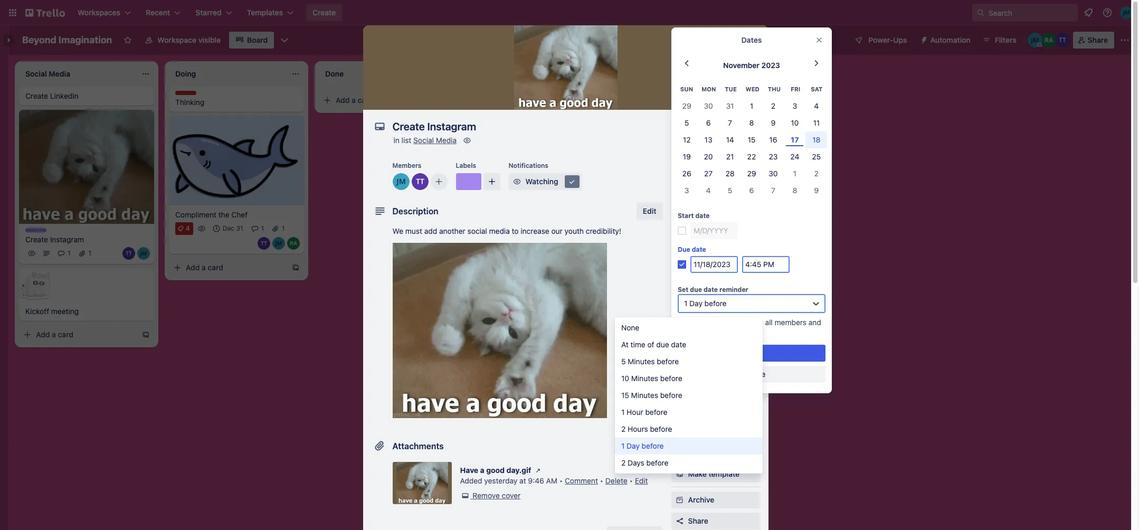 Task type: locate. For each thing, give the bounding box(es) containing it.
2 down 25 button
[[815, 169, 819, 178]]

0 vertical spatial share button
[[1073, 32, 1115, 49]]

november 2023
[[723, 61, 780, 70]]

sm image for "members" link
[[675, 172, 685, 183]]

29 down 22 button
[[747, 169, 756, 178]]

add a card
[[336, 96, 373, 105], [186, 263, 223, 272], [36, 330, 73, 339]]

create for create
[[313, 8, 336, 17]]

custom fields button
[[671, 278, 760, 288]]

1 vertical spatial automation
[[671, 347, 707, 355]]

sm image right power-ups button
[[916, 32, 931, 46]]

1 horizontal spatial 29
[[747, 169, 756, 178]]

add inside add another list 'button'
[[484, 68, 498, 77]]

edit down 2 days before
[[635, 476, 648, 485]]

dates
[[742, 35, 762, 44], [688, 236, 709, 245]]

edit left "start"
[[643, 206, 657, 215]]

remove inside button
[[738, 370, 766, 379]]

dates up the due date
[[688, 236, 709, 245]]

list inside add another list 'button'
[[529, 68, 539, 77]]

labels
[[456, 162, 476, 169], [688, 194, 711, 203]]

1 down the create instagram link
[[88, 249, 91, 257]]

1
[[750, 102, 754, 111], [793, 169, 797, 178], [261, 224, 264, 232], [282, 224, 285, 232], [68, 249, 71, 257], [88, 249, 91, 257], [684, 299, 688, 308], [621, 408, 625, 417], [621, 442, 625, 451]]

M/D/YYYY text field
[[691, 222, 738, 239], [691, 256, 738, 273]]

1 vertical spatial share
[[688, 516, 709, 525]]

ruby anderson (rubyanderson7) image down search field
[[1042, 33, 1056, 48]]

1 vertical spatial 7 button
[[763, 182, 784, 199]]

1 vertical spatial add a card button
[[169, 259, 287, 276]]

6
[[706, 118, 711, 127], [750, 186, 754, 195]]

sm image for automation button
[[916, 32, 931, 46]]

1 vertical spatial 2 button
[[806, 165, 828, 182]]

dates up november 2023
[[742, 35, 762, 44]]

at
[[520, 476, 526, 485]]

share left show menu image
[[1088, 35, 1108, 44]]

color: purple, title: none image right add members to card image at the left top of page
[[456, 173, 481, 190]]

1 vertical spatial labels
[[688, 194, 711, 203]]

1 horizontal spatial of
[[711, 329, 718, 338]]

delete link
[[606, 476, 628, 485]]

7 button
[[719, 115, 741, 132], [763, 182, 784, 199]]

sm image inside archive "link"
[[675, 495, 685, 505]]

sm image for remove cover
[[460, 491, 471, 501]]

1 horizontal spatial ups
[[729, 321, 743, 329]]

None text field
[[387, 117, 736, 136]]

0 horizontal spatial terry turtle (terryturtle) image
[[123, 247, 135, 260]]

sm image right the "watching"
[[567, 176, 577, 187]]

remove
[[738, 370, 766, 379], [473, 491, 500, 500]]

color: bold red, title: "thoughts" element
[[175, 91, 204, 99]]

instagram
[[50, 235, 84, 244]]

ups inside power-ups button
[[894, 35, 907, 44]]

0 horizontal spatial 29 button
[[676, 98, 698, 115]]

color: purple, title: none image
[[456, 173, 481, 190], [25, 228, 46, 233]]

have\_a\_good\_day.gif image
[[393, 243, 607, 418]]

2 button down the thu
[[763, 98, 784, 115]]

1 day before up 2 days before
[[621, 442, 664, 451]]

our
[[552, 227, 563, 236]]

star or unstar board image
[[124, 36, 132, 44]]

sat
[[811, 86, 823, 93]]

sm image inside automation button
[[916, 32, 931, 46]]

remove down the yesterday
[[473, 491, 500, 500]]

0 horizontal spatial due
[[657, 340, 669, 349]]

0 vertical spatial 8 button
[[741, 115, 763, 132]]

3 down fri
[[793, 102, 797, 111]]

day up 'reminders'
[[690, 299, 703, 308]]

sm image inside "members" link
[[675, 172, 685, 183]]

4 down compliment
[[186, 224, 190, 232]]

hours
[[628, 425, 648, 434]]

edit link
[[635, 476, 648, 485]]

due up 5 minutes before
[[657, 340, 669, 349]]

time
[[631, 340, 646, 349]]

0 horizontal spatial 7 button
[[719, 115, 741, 132]]

2 vertical spatial to
[[757, 318, 763, 327]]

another inside 'button'
[[500, 68, 527, 77]]

sm image left archive
[[675, 495, 685, 505]]

0 horizontal spatial labels
[[456, 162, 476, 169]]

add
[[424, 227, 437, 236]]

0 vertical spatial 31
[[726, 102, 734, 111]]

1 vertical spatial minutes
[[631, 374, 659, 383]]

watchers
[[678, 329, 709, 338]]

jeremy miller (jeremymiller198) image
[[272, 237, 285, 250]]

1 horizontal spatial members
[[688, 173, 721, 182]]

1 vertical spatial create
[[25, 91, 48, 100]]

sm image down actions
[[675, 427, 685, 437]]

1 horizontal spatial share button
[[1073, 32, 1115, 49]]

1 vertical spatial 30
[[769, 169, 778, 178]]

6 up '13'
[[706, 118, 711, 127]]

sm image
[[916, 32, 931, 46], [723, 90, 734, 100], [462, 135, 473, 146], [675, 172, 685, 183], [512, 176, 522, 187], [675, 193, 685, 204], [533, 465, 544, 476], [675, 469, 685, 479]]

copy link
[[671, 445, 760, 462]]

2 for right the "2" button
[[815, 169, 819, 178]]

0 horizontal spatial 9 button
[[763, 115, 784, 132]]

15
[[748, 135, 756, 144], [621, 391, 629, 400]]

at time of due date
[[621, 340, 687, 349]]

add inside add "button"
[[642, 441, 656, 450]]

2 horizontal spatial add a card
[[336, 96, 373, 105]]

primary element
[[0, 0, 1140, 25]]

6 down 22 button
[[750, 186, 754, 195]]

1 vertical spatial share button
[[671, 513, 760, 530]]

of right time
[[648, 340, 655, 349]]

9 button up the 16
[[763, 115, 784, 132]]

29 button
[[676, 98, 698, 115], [741, 165, 763, 182]]

make template
[[688, 469, 740, 478]]

0 horizontal spatial to
[[512, 227, 519, 236]]

6 button
[[698, 115, 719, 132], [741, 182, 763, 199]]

1 horizontal spatial 31
[[726, 102, 734, 111]]

30 button down 23
[[763, 165, 784, 182]]

1 down set
[[684, 299, 688, 308]]

Dec 31 checkbox
[[210, 222, 246, 235]]

29
[[683, 102, 692, 111], [747, 169, 756, 178]]

create for create linkedin
[[25, 91, 48, 100]]

sm image left make
[[675, 469, 685, 479]]

0 vertical spatial 4
[[814, 102, 819, 111]]

add
[[484, 68, 498, 77], [336, 96, 350, 105], [671, 157, 684, 165], [186, 263, 200, 272], [688, 321, 702, 329], [36, 330, 50, 339], [642, 441, 656, 450]]

before down 2 hours before
[[642, 442, 664, 451]]

sm image down added
[[460, 491, 471, 501]]

to right media
[[512, 227, 519, 236]]

2 vertical spatial add a card button
[[19, 327, 137, 343]]

day up days
[[627, 442, 640, 451]]

reminders will be sent to all members and watchers of this card.
[[678, 318, 822, 338]]

minutes down 5 minutes before
[[631, 374, 659, 383]]

1 vertical spatial ups
[[693, 305, 706, 313]]

of inside reminders will be sent to all members and watchers of this card.
[[711, 329, 718, 338]]

1 vertical spatial list
[[402, 136, 412, 145]]

before up "15 minutes before"
[[661, 374, 683, 383]]

checklist link
[[671, 211, 760, 228]]

increase
[[521, 227, 550, 236]]

0 vertical spatial 29 button
[[676, 98, 698, 115]]

30 button
[[698, 98, 719, 115], [763, 165, 784, 182]]

15 for 15
[[748, 135, 756, 144]]

terry turtle (terryturtle) image
[[412, 173, 429, 190], [123, 247, 135, 260]]

1 vertical spatial 7
[[771, 186, 776, 195]]

4 button up 11
[[806, 98, 828, 115]]

members
[[393, 162, 422, 169], [688, 173, 721, 182]]

1 vertical spatial 1 day before
[[621, 442, 664, 451]]

of left this
[[711, 329, 718, 338]]

2 vertical spatial ups
[[729, 321, 743, 329]]

social
[[468, 227, 487, 236]]

0 vertical spatial 30
[[704, 102, 713, 111]]

0 vertical spatial 4 button
[[806, 98, 828, 115]]

12 button
[[676, 132, 698, 149]]

power- inside button
[[869, 35, 894, 44]]

sm image for archive
[[675, 495, 685, 505]]

0 horizontal spatial 5 button
[[676, 115, 698, 132]]

31 down tue
[[726, 102, 734, 111]]

20 button
[[698, 149, 719, 165]]

add a card button up in
[[319, 92, 437, 109]]

1 horizontal spatial 5
[[685, 118, 689, 127]]

8 up 15 button
[[750, 118, 754, 127]]

2 vertical spatial add a card
[[36, 330, 73, 339]]

30
[[704, 102, 713, 111], [769, 169, 778, 178]]

set
[[678, 286, 689, 294]]

15 inside 15 button
[[748, 135, 756, 144]]

1 horizontal spatial 2 button
[[806, 165, 828, 182]]

29 button down sun
[[676, 98, 698, 115]]

7 down 31 button
[[728, 118, 732, 127]]

9 button down 25 button
[[806, 182, 828, 199]]

1 button
[[741, 98, 763, 115], [784, 165, 806, 182]]

0 horizontal spatial 10
[[621, 374, 629, 383]]

6 button down 22 button
[[741, 182, 763, 199]]

sm image inside the 'cover' link
[[723, 90, 734, 100]]

22 button
[[741, 149, 763, 165]]

minutes down time
[[628, 357, 655, 366]]

to inside reminders will be sent to all members and watchers of this card.
[[757, 318, 763, 327]]

2 left days
[[621, 458, 626, 467]]

sm image inside watching button
[[567, 176, 577, 187]]

0 horizontal spatial power-ups
[[671, 305, 706, 313]]

1 down the cover
[[750, 102, 754, 111]]

youth
[[565, 227, 584, 236]]

1 horizontal spatial 15
[[748, 135, 756, 144]]

25 button
[[806, 149, 828, 165]]

1 horizontal spatial power-ups
[[869, 35, 907, 44]]

5 button down 28
[[719, 182, 741, 199]]

remove down save button
[[738, 370, 766, 379]]

in list social media
[[394, 136, 457, 145]]

remove cover link
[[460, 491, 521, 501]]

1 vertical spatial add a card
[[186, 263, 223, 272]]

1 vertical spatial 6 button
[[741, 182, 763, 199]]

5 button up 12
[[676, 115, 698, 132]]

15 up hour
[[621, 391, 629, 400]]

we
[[393, 227, 403, 236]]

1 vertical spatial 10
[[621, 374, 629, 383]]

1 horizontal spatial 4
[[706, 186, 711, 195]]

share button down 0 notifications icon
[[1073, 32, 1115, 49]]

m/d/yyyy text field down start date
[[691, 222, 738, 239]]

1 m/d/yyyy text field from the top
[[691, 222, 738, 239]]

sm image left copy
[[675, 448, 685, 458]]

filters
[[995, 35, 1017, 44]]

31 button
[[719, 98, 741, 115]]

0 horizontal spatial ups
[[693, 305, 706, 313]]

0 vertical spatial automation
[[931, 35, 971, 44]]

3 button down 26
[[676, 182, 698, 199]]

add inside add power-ups link
[[688, 321, 702, 329]]

3 for the bottom the 3 button
[[685, 186, 689, 195]]

0 vertical spatial 6 button
[[698, 115, 719, 132]]

sm image for make template 'link' on the right of the page
[[675, 469, 685, 479]]

5 up 12
[[685, 118, 689, 127]]

4 button down 27 at the right top of the page
[[698, 182, 719, 199]]

7 button up 14
[[719, 115, 741, 132]]

28 button
[[719, 165, 741, 182]]

workspace visible button
[[139, 32, 227, 49]]

4 for leftmost 4 button
[[706, 186, 711, 195]]

meeting
[[51, 307, 79, 316]]

0 vertical spatial 5
[[685, 118, 689, 127]]

1 vertical spatial terry turtle (terryturtle) image
[[258, 237, 270, 250]]

0 vertical spatial 15
[[748, 135, 756, 144]]

22
[[748, 152, 756, 161]]

0 horizontal spatial share button
[[671, 513, 760, 530]]

9 down 25 button
[[814, 186, 819, 195]]

2 for 2 hours before
[[621, 425, 626, 434]]

1 vertical spatial day
[[627, 442, 640, 451]]

0 vertical spatial 7
[[728, 118, 732, 127]]

0 vertical spatial 30 button
[[698, 98, 719, 115]]

next month image
[[811, 57, 823, 70]]

sm image right 'media'
[[462, 135, 473, 146]]

sm image inside the copy link
[[675, 448, 685, 458]]

0 vertical spatial ruby anderson (rubyanderson7) image
[[1042, 33, 1056, 48]]

minutes for 5
[[628, 357, 655, 366]]

9 up the 16
[[771, 118, 776, 127]]

0 vertical spatial minutes
[[628, 357, 655, 366]]

ruby anderson (rubyanderson7) image
[[1042, 33, 1056, 48], [287, 237, 300, 250]]

15 button
[[741, 132, 763, 149]]

1 horizontal spatial to
[[685, 157, 692, 165]]

2 horizontal spatial ups
[[894, 35, 907, 44]]

4 up 11
[[814, 102, 819, 111]]

before down at time of due date
[[657, 357, 679, 366]]

sm image up "start"
[[675, 193, 685, 204]]

29 down sun
[[683, 102, 692, 111]]

ruby anderson (rubyanderson7) image right jeremy miller (jeremymiller198) image
[[287, 237, 300, 250]]

sm image left checklist
[[675, 214, 685, 225]]

visible
[[198, 35, 221, 44]]

sm image
[[567, 176, 577, 187], [675, 214, 685, 225], [675, 427, 685, 437], [675, 448, 685, 458], [460, 491, 471, 501], [675, 495, 685, 505]]

1 horizontal spatial add a card
[[186, 263, 223, 272]]

31 inside button
[[726, 102, 734, 111]]

30 button down mon on the top of page
[[698, 98, 719, 115]]

add members to card image
[[435, 176, 443, 187]]

4 down "members" link
[[706, 186, 711, 195]]

1 horizontal spatial 30
[[769, 169, 778, 178]]

sm image up 9:46
[[533, 465, 544, 476]]

automation left filters button on the right
[[931, 35, 971, 44]]

create inside button
[[313, 8, 336, 17]]

terry turtle (terryturtle) image left add members to card image at the left top of page
[[412, 173, 429, 190]]

create instagram link
[[25, 235, 148, 245]]

a
[[352, 96, 356, 105], [202, 263, 206, 272], [52, 330, 56, 339], [480, 466, 485, 475]]

1 vertical spatial 29
[[747, 169, 756, 178]]

comment
[[565, 476, 598, 485]]

in
[[394, 136, 400, 145]]

0 horizontal spatial 8 button
[[741, 115, 763, 132]]

reminders
[[678, 318, 714, 327]]

1 left hour
[[621, 408, 625, 417]]

sm image down notifications
[[512, 176, 522, 187]]

due right set
[[690, 286, 702, 294]]

terry turtle (terryturtle) image
[[1055, 33, 1070, 48], [258, 237, 270, 250]]

10 button
[[784, 115, 806, 132]]

0 horizontal spatial list
[[402, 136, 412, 145]]

5 button
[[676, 115, 698, 132], [719, 182, 741, 199]]

sm image for labels link
[[675, 193, 685, 204]]

3 down 26 button
[[685, 186, 689, 195]]

beyond imagination
[[22, 34, 112, 45]]

5 down at
[[621, 357, 626, 366]]

power-ups button
[[848, 32, 914, 49]]

good
[[486, 466, 505, 475]]

filters button
[[979, 32, 1020, 49]]

0 vertical spatial 29
[[683, 102, 692, 111]]

0 horizontal spatial 2 button
[[763, 98, 784, 115]]

2 m/d/yyyy text field from the top
[[691, 256, 738, 273]]

1 horizontal spatial list
[[529, 68, 539, 77]]

0 horizontal spatial 3 button
[[676, 182, 698, 199]]

before down set due date reminder
[[705, 299, 727, 308]]

share down archive
[[688, 516, 709, 525]]

power-ups inside button
[[869, 35, 907, 44]]

0 vertical spatial 6
[[706, 118, 711, 127]]

8 down 24 button
[[793, 186, 797, 195]]

to up 26
[[685, 157, 692, 165]]

sm image inside make template 'link'
[[675, 469, 685, 479]]

10 down 5 minutes before
[[621, 374, 629, 383]]

7 button down 23 button
[[763, 182, 784, 199]]

10 for 10 minutes before
[[621, 374, 629, 383]]

before up add "button"
[[650, 425, 672, 434]]

0 notifications image
[[1082, 6, 1095, 19]]

1 vertical spatial remove
[[473, 491, 500, 500]]

sm image inside watching button
[[512, 176, 522, 187]]

m/d/yyyy text field up custom fields
[[691, 256, 738, 273]]

29 button down 22
[[741, 165, 763, 182]]

sm image right mon on the top of page
[[723, 90, 734, 100]]

be
[[729, 318, 738, 327]]

0 horizontal spatial 8
[[750, 118, 754, 127]]

0 vertical spatial remove
[[738, 370, 766, 379]]

create button
[[306, 4, 342, 21]]

1 vertical spatial 3
[[685, 186, 689, 195]]

1 button down wed
[[741, 98, 763, 115]]

1 horizontal spatial 3
[[793, 102, 797, 111]]

fri
[[791, 86, 801, 93]]

sm image inside move link
[[675, 427, 685, 437]]

21 button
[[719, 149, 741, 165]]

30 down mon on the top of page
[[704, 102, 713, 111]]

jeremy miller (jeremymiller198) image
[[1120, 6, 1133, 19], [1028, 33, 1043, 48], [393, 173, 409, 190], [137, 247, 150, 260]]

start date
[[678, 212, 710, 220]]

13
[[705, 135, 713, 144]]

0 vertical spatial 1 button
[[741, 98, 763, 115]]

to
[[685, 157, 692, 165], [512, 227, 519, 236], [757, 318, 763, 327]]

have
[[460, 466, 478, 475]]

10 inside "button"
[[791, 118, 799, 127]]

sm image for move
[[675, 427, 685, 437]]

power-
[[869, 35, 894, 44], [671, 305, 693, 313], [704, 321, 729, 329]]

sm image inside labels link
[[675, 193, 685, 204]]

0 horizontal spatial 9
[[771, 118, 776, 127]]

1 horizontal spatial ruby anderson (rubyanderson7) image
[[1042, 33, 1056, 48]]

30 down 23 button
[[769, 169, 778, 178]]

wed
[[746, 86, 760, 93]]

share button down archive "link"
[[671, 513, 760, 530]]

7 down 23 button
[[771, 186, 776, 195]]

1 horizontal spatial another
[[500, 68, 527, 77]]

create from template… image
[[291, 263, 300, 272], [142, 331, 150, 339]]

19 button
[[676, 149, 698, 165]]

minutes up 1 hour before
[[631, 391, 658, 400]]

1 up jeremy miller (jeremymiller198) image
[[282, 224, 285, 232]]

terry turtle (terryturtle) image down the create instagram link
[[123, 247, 135, 260]]

add button
[[635, 438, 662, 455]]

2 left hours
[[621, 425, 626, 434]]

board
[[247, 35, 268, 44]]

2 vertical spatial power-
[[704, 321, 729, 329]]

10 for 10
[[791, 118, 799, 127]]

add to card
[[671, 157, 707, 165]]

1 horizontal spatial dates
[[742, 35, 762, 44]]

3
[[793, 102, 797, 111], [685, 186, 689, 195]]

sm image inside checklist link
[[675, 214, 685, 225]]

0 vertical spatial another
[[500, 68, 527, 77]]

11 button
[[806, 115, 828, 132]]

copy
[[688, 448, 706, 457]]

0 vertical spatial ups
[[894, 35, 907, 44]]

15 up 22
[[748, 135, 756, 144]]

0 vertical spatial add a card button
[[319, 92, 437, 109]]

0 horizontal spatial add a card
[[36, 330, 73, 339]]

labels down 'media'
[[456, 162, 476, 169]]

all
[[765, 318, 773, 327]]

archive
[[688, 495, 715, 504]]

dec
[[223, 224, 234, 232]]



Task type: describe. For each thing, give the bounding box(es) containing it.
before down add "button"
[[647, 458, 669, 467]]

before up actions
[[660, 391, 683, 400]]

kickoff meeting
[[25, 307, 79, 316]]

1 vertical spatial another
[[439, 227, 466, 236]]

1 horizontal spatial power-
[[704, 321, 729, 329]]

2 days before
[[621, 458, 669, 467]]

customize views image
[[279, 35, 290, 45]]

search image
[[977, 8, 985, 17]]

Search field
[[985, 5, 1078, 21]]

4 for right 4 button
[[814, 102, 819, 111]]

create from template… image for middle add a card button
[[291, 263, 300, 272]]

added
[[460, 476, 482, 485]]

1 horizontal spatial labels
[[688, 194, 711, 203]]

november
[[723, 61, 760, 70]]

1 vertical spatial ruby anderson (rubyanderson7) image
[[287, 237, 300, 250]]

remove for remove cover
[[473, 491, 500, 500]]

close popover image
[[815, 36, 824, 44]]

media
[[489, 227, 510, 236]]

1 horizontal spatial due
[[690, 286, 702, 294]]

0 vertical spatial add a card
[[336, 96, 373, 105]]

17 button
[[784, 132, 806, 149]]

12
[[683, 135, 691, 144]]

cover link
[[720, 87, 762, 103]]

create from template… image for bottom add a card button
[[142, 331, 150, 339]]

sm image for checklist
[[675, 214, 685, 225]]

1 horizontal spatial share
[[1088, 35, 1108, 44]]

9:46
[[528, 476, 544, 485]]

13 button
[[698, 132, 719, 149]]

0 horizontal spatial of
[[648, 340, 655, 349]]

1 horizontal spatial color: purple, title: none image
[[456, 173, 481, 190]]

cover
[[502, 491, 521, 500]]

credibility!
[[586, 227, 622, 236]]

day.gif
[[507, 466, 531, 475]]

minutes for 15
[[631, 391, 658, 400]]

3 for top the 3 button
[[793, 102, 797, 111]]

social media link
[[414, 136, 457, 145]]

0 vertical spatial 3 button
[[784, 98, 806, 115]]

before down "15 minutes before"
[[646, 408, 668, 417]]

edit inside button
[[643, 206, 657, 215]]

1 down instagram
[[68, 249, 71, 257]]

20
[[704, 152, 713, 161]]

2 for top the "2" button
[[771, 102, 776, 111]]

description
[[393, 206, 439, 216]]

2 horizontal spatial 5
[[728, 186, 733, 195]]

0 vertical spatial 7 button
[[719, 115, 741, 132]]

1 vertical spatial 3 button
[[676, 182, 698, 199]]

14
[[726, 135, 734, 144]]

and
[[809, 318, 822, 327]]

watching
[[526, 177, 559, 186]]

yesterday
[[484, 476, 518, 485]]

0 vertical spatial to
[[685, 157, 692, 165]]

0 horizontal spatial 1 button
[[741, 98, 763, 115]]

members inside "members" link
[[688, 173, 721, 182]]

sm image for copy
[[675, 448, 685, 458]]

0 vertical spatial terry turtle (terryturtle) image
[[1055, 33, 1070, 48]]

am
[[546, 476, 558, 485]]

11
[[813, 118, 820, 127]]

template
[[709, 469, 740, 478]]

1 vertical spatial 8
[[793, 186, 797, 195]]

2 for 2 days before
[[621, 458, 626, 467]]

16 button
[[763, 132, 784, 149]]

1 vertical spatial power-
[[671, 305, 693, 313]]

0 horizontal spatial members
[[393, 162, 422, 169]]

1 vertical spatial power-ups
[[671, 305, 706, 313]]

0 horizontal spatial share
[[688, 516, 709, 525]]

2 hours before
[[621, 425, 672, 434]]

automation button
[[916, 32, 977, 49]]

2023
[[762, 61, 780, 70]]

create for create instagram
[[25, 235, 48, 244]]

1 hour before
[[621, 408, 668, 417]]

archive link
[[671, 492, 760, 508]]

sm image for watching button
[[512, 176, 522, 187]]

10 minutes before
[[621, 374, 683, 383]]

1 horizontal spatial 29 button
[[741, 165, 763, 182]]

the
[[218, 210, 229, 219]]

1 horizontal spatial day
[[690, 299, 703, 308]]

imagination
[[59, 34, 112, 45]]

0 horizontal spatial 4 button
[[698, 182, 719, 199]]

Add time text field
[[742, 256, 790, 273]]

29 for left 29 button
[[683, 102, 692, 111]]

0 vertical spatial 9 button
[[763, 115, 784, 132]]

comment link
[[565, 476, 598, 485]]

last month image
[[680, 57, 693, 70]]

attachment
[[688, 257, 729, 266]]

31 inside option
[[236, 224, 243, 232]]

remove button
[[678, 366, 826, 383]]

this
[[720, 329, 732, 338]]

chef
[[231, 210, 248, 219]]

1 left add "button"
[[621, 442, 625, 451]]

0 horizontal spatial automation
[[671, 347, 707, 355]]

25
[[812, 152, 821, 161]]

social
[[414, 136, 434, 145]]

0 vertical spatial 1 day before
[[684, 299, 727, 308]]

beyond
[[22, 34, 56, 45]]

1 vertical spatial due
[[657, 340, 669, 349]]

1 vertical spatial to
[[512, 227, 519, 236]]

back to home image
[[25, 4, 65, 21]]

1 down compliment the chef link
[[261, 224, 264, 232]]

0 vertical spatial terry turtle (terryturtle) image
[[412, 173, 429, 190]]

0 horizontal spatial terry turtle (terryturtle) image
[[258, 237, 270, 250]]

sm image for the 'cover' link
[[723, 90, 734, 100]]

1 horizontal spatial 7 button
[[763, 182, 784, 199]]

create linkedin
[[25, 91, 79, 100]]

18
[[813, 135, 821, 144]]

26
[[683, 169, 692, 178]]

1 horizontal spatial 9
[[814, 186, 819, 195]]

0 horizontal spatial 30 button
[[698, 98, 719, 115]]

add another list
[[484, 68, 539, 77]]

dates inside button
[[688, 236, 709, 245]]

1 horizontal spatial 9 button
[[806, 182, 828, 199]]

set due date reminder
[[678, 286, 749, 294]]

attachments
[[393, 441, 444, 451]]

card.
[[734, 329, 752, 338]]

media
[[436, 136, 457, 145]]

save button
[[678, 345, 826, 362]]

1 horizontal spatial add a card button
[[169, 259, 287, 276]]

labels link
[[671, 190, 760, 207]]

custom
[[688, 278, 715, 287]]

27
[[704, 169, 713, 178]]

automation inside automation button
[[931, 35, 971, 44]]

members link
[[671, 169, 760, 186]]

1 horizontal spatial 30 button
[[763, 165, 784, 182]]

1 vertical spatial 6
[[750, 186, 754, 195]]

show menu image
[[1120, 35, 1131, 45]]

1 down 24 button
[[793, 169, 797, 178]]

remove for remove
[[738, 370, 766, 379]]

1 vertical spatial 1 button
[[784, 165, 806, 182]]

we must add another social media to increase our youth credibility!
[[393, 227, 622, 236]]

1 horizontal spatial 4 button
[[806, 98, 828, 115]]

1 vertical spatial color: purple, title: none image
[[25, 228, 46, 233]]

delete
[[606, 476, 628, 485]]

make template link
[[671, 466, 760, 483]]

29 for right 29 button
[[747, 169, 756, 178]]

custom fields
[[688, 278, 738, 287]]

0 vertical spatial dates
[[742, 35, 762, 44]]

notifications
[[509, 162, 549, 169]]

minutes for 10
[[631, 374, 659, 383]]

0 vertical spatial 9
[[771, 118, 776, 127]]

move link
[[671, 423, 760, 440]]

19
[[683, 152, 691, 161]]

1 horizontal spatial 8 button
[[784, 182, 806, 199]]

1 vertical spatial 5 button
[[719, 182, 741, 199]]

open information menu image
[[1103, 7, 1113, 18]]

Board name text field
[[17, 32, 117, 49]]

0 vertical spatial labels
[[456, 162, 476, 169]]

2 vertical spatial 5
[[621, 357, 626, 366]]

days
[[628, 458, 645, 467]]

tue
[[725, 86, 737, 93]]

0 horizontal spatial 7
[[728, 118, 732, 127]]

1 horizontal spatial 6 button
[[741, 182, 763, 199]]

15 for 15 minutes before
[[621, 391, 629, 400]]

1 vertical spatial edit
[[635, 476, 648, 485]]

0 vertical spatial 2 button
[[763, 98, 784, 115]]

have a good day.gif
[[460, 466, 531, 475]]

attachment button
[[671, 253, 760, 270]]

0 horizontal spatial 6
[[706, 118, 711, 127]]

0 horizontal spatial 4
[[186, 224, 190, 232]]

cover
[[734, 90, 756, 99]]

24
[[791, 152, 800, 161]]

due
[[678, 246, 691, 254]]

ups inside add power-ups link
[[729, 321, 743, 329]]

0 vertical spatial 5 button
[[676, 115, 698, 132]]

compliment the chef
[[175, 210, 248, 219]]

1 vertical spatial terry turtle (terryturtle) image
[[123, 247, 135, 260]]



Task type: vqa. For each thing, say whether or not it's contained in the screenshot.
the leftmost "Workspaces"
no



